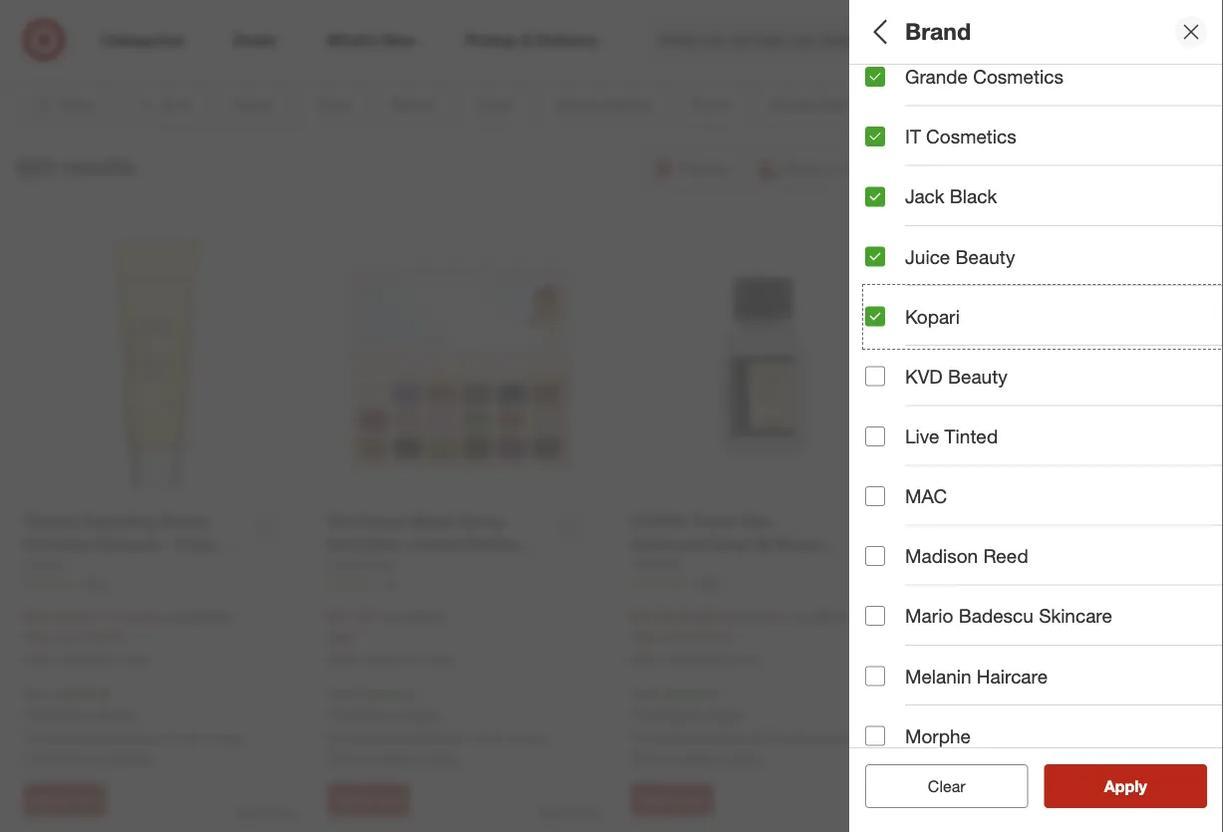 Task type: vqa. For each thing, say whether or not it's contained in the screenshot.
the 1997 LINK on the right bottom of page
yes



Task type: describe. For each thing, give the bounding box(es) containing it.
$8.50
[[817, 608, 851, 625]]

clear all button
[[865, 765, 1028, 809]]

Kopari checkbox
[[865, 307, 885, 327]]

online inside $27.00 reg $54.00 sale when purchased online
[[422, 653, 454, 668]]

color button
[[865, 274, 1223, 344]]

online inside $5.95 ( $5.89 /fluid ounce ) reg $8.50 sale ends today when purchased online
[[726, 653, 758, 668]]

guest
[[865, 365, 919, 387]]

black
[[950, 185, 997, 208]]

7
[[1190, 20, 1195, 33]]

cosmetics for grande cosmetics
[[973, 65, 1064, 88]]

shipping for $24.00's exclusions apply. link
[[55, 685, 108, 703]]

benefit
[[865, 713, 930, 736]]

brand dialog
[[849, 0, 1223, 833]]

kopari
[[905, 305, 960, 328]]

ends inside $3.50 - $8.40 sale ends today when purchased online
[[966, 630, 997, 647]]

/fluid
[[712, 608, 743, 625]]

584 results
[[16, 153, 135, 181]]

3 at from the left
[[715, 730, 727, 748]]

Mario Badescu Skincare checkbox
[[865, 606, 885, 626]]

$54.00
[[403, 608, 445, 625]]

apply button
[[1044, 765, 1207, 809]]

$27.00 reg $54.00 sale when purchased online
[[327, 607, 454, 668]]

clear for clear all
[[918, 777, 956, 796]]

purchased inside $5.95 ( $5.89 /fluid ounce ) reg $8.50 sale ends today when purchased online
[[666, 653, 722, 668]]

$5.95 ( $5.89 /fluid ounce ) reg $8.50 sale ends today when purchased online
[[631, 607, 851, 668]]

purchased inside $27.00 reg $54.00 sale when purchased online
[[362, 653, 419, 668]]

9227
[[997, 578, 1023, 593]]

brand for brand
[[905, 18, 971, 45]]

3 stores from the left
[[722, 750, 760, 768]]

b
[[1217, 244, 1223, 261]]

shipping for exclusions apply. link corresponding to $27.00
[[359, 685, 412, 703]]

not for $27.00
[[327, 730, 350, 748]]

check for $27.00
[[327, 750, 368, 768]]

) inside $5.95 ( $5.89 /fluid ounce ) reg $8.50 sale ends today when purchased online
[[785, 608, 789, 625]]

$5.89
[[678, 608, 712, 625]]

see results button
[[1044, 765, 1207, 809]]

reg inside $5.95 ( $5.89 /fluid ounce ) reg $8.50 sale ends today when purchased online
[[793, 608, 813, 625]]

exclusions apply. link for $24.00
[[28, 706, 136, 724]]

at for $27.00
[[412, 730, 423, 748]]

3 check nearby stores button from the left
[[631, 749, 760, 769]]

exclusions apply. link for $27.00
[[332, 706, 440, 724]]

$5.95
[[631, 607, 670, 626]]

guest rating
[[865, 365, 983, 387]]

melanin
[[905, 665, 972, 688]]

apply. for $24.00
[[99, 706, 136, 724]]

What can we help you find? suggestions appear below search field
[[647, 18, 971, 62]]

deals
[[865, 85, 916, 108]]

today inside $24.00 ( $5.71 /ounce ) reg $30.00 sale ends today when purchased online
[[89, 629, 124, 646]]

mac
[[905, 485, 947, 508]]

grande
[[905, 65, 968, 88]]

jack black
[[905, 185, 997, 208]]

nearby for $24.00
[[68, 750, 110, 768]]

cosmetics for it cosmetics
[[926, 125, 1017, 148]]

/ounce
[[113, 608, 156, 625]]

check for $24.00
[[23, 750, 64, 768]]

apply
[[1104, 777, 1147, 796]]

beekman
[[1115, 244, 1174, 261]]

( for $24.00
[[75, 608, 79, 625]]

1802;
[[1178, 244, 1213, 261]]

free shipping * * exclusions apply. not available at austin south lamar check nearby stores for $24.00
[[23, 685, 246, 768]]

sale inside $24.00 ( $5.71 /ounce ) reg $30.00 sale ends today when purchased online
[[23, 629, 51, 646]]

product form
[[865, 574, 989, 597]]

product
[[865, 574, 937, 597]]

beauty for kvd beauty
[[948, 365, 1008, 388]]

rating
[[924, 365, 983, 387]]

live tinted
[[905, 425, 998, 448]]

7 link
[[1160, 18, 1203, 62]]

3 exclusions from the left
[[636, 706, 703, 724]]

grande cosmetics
[[905, 65, 1064, 88]]

$24.00 ( $5.71 /ounce ) reg $30.00 sale ends today when purchased online
[[23, 607, 230, 668]]

ends inside $24.00 ( $5.71 /ounce ) reg $30.00 sale ends today when purchased online
[[55, 629, 85, 646]]

all filters
[[865, 18, 961, 45]]

3 austin from the left
[[731, 730, 770, 748]]

check nearby stores button for $24.00
[[23, 749, 153, 769]]

free shipping * * exclusions apply. not available at austin south lamar check nearby stores for $27.00
[[327, 685, 550, 768]]

584
[[16, 153, 54, 181]]

color
[[865, 295, 914, 318]]

health facts button
[[865, 623, 1223, 693]]

clear for clear
[[928, 777, 966, 796]]

clear all
[[918, 777, 976, 796]]

juice beauty
[[905, 245, 1015, 268]]

today inside $3.50 - $8.40 sale ends today when purchased online
[[1001, 630, 1036, 647]]

865 link
[[23, 576, 287, 593]]

search
[[957, 32, 1005, 51]]

clear button
[[865, 765, 1028, 809]]

type button
[[865, 135, 1223, 204]]

health
[[865, 644, 924, 667]]

$5.71
[[79, 608, 113, 625]]

nearby for $27.00
[[371, 750, 414, 768]]

results for see results
[[1117, 777, 1168, 796]]

beautyblender;
[[1014, 244, 1111, 261]]

when inside $24.00 ( $5.71 /ounce ) reg $30.00 sale ends today when purchased online
[[23, 653, 55, 668]]

all filters dialog
[[849, 0, 1223, 833]]

KVD Beauty checkbox
[[865, 367, 885, 387]]

price button
[[865, 414, 1223, 484]]

$30.00
[[188, 608, 230, 625]]

tinted
[[945, 425, 998, 448]]

$8.40
[[989, 608, 1028, 627]]

shade range
[[865, 504, 985, 527]]

guest rating button
[[865, 344, 1223, 414]]

-
[[978, 608, 985, 627]]

search button
[[957, 18, 1005, 66]]

purchased inside $24.00 ( $5.71 /ounce ) reg $30.00 sale ends today when purchased online
[[58, 653, 115, 668]]

$24.00
[[23, 607, 71, 626]]

3 apply. from the left
[[707, 706, 744, 724]]

price
[[865, 434, 912, 457]]

form
[[942, 574, 989, 597]]

MAC checkbox
[[865, 487, 885, 506]]

beverly
[[930, 244, 976, 261]]

free for 1st exclusions apply. link from the right
[[631, 685, 659, 703]]

austin for $27.00
[[427, 730, 466, 748]]

3 lamar from the left
[[815, 730, 854, 748]]

free down facts
[[935, 686, 963, 704]]

sale inside $27.00 reg $54.00 sale when purchased online
[[327, 629, 355, 646]]

all
[[865, 18, 893, 45]]

deals button
[[865, 65, 1223, 135]]



Task type: locate. For each thing, give the bounding box(es) containing it.
when down $27.00
[[327, 653, 358, 668]]

beauty right juice
[[956, 245, 1015, 268]]

1 horizontal spatial check nearby stores button
[[327, 749, 457, 769]]

live
[[905, 425, 940, 448]]

0 horizontal spatial not
[[23, 730, 46, 748]]

south for $24.00
[[166, 730, 203, 748]]

reed
[[983, 545, 1029, 568]]

0 horizontal spatial free shipping * * exclusions apply. not available at austin south lamar check nearby stores
[[23, 685, 246, 768]]

madison reed
[[905, 545, 1029, 568]]

it
[[905, 125, 921, 148]]

reg left $30.00
[[164, 608, 184, 625]]

apply. down $27.00 reg $54.00 sale when purchased online
[[403, 706, 440, 724]]

)
[[156, 608, 160, 625], [785, 608, 789, 625]]

online inside $24.00 ( $5.71 /ounce ) reg $30.00 sale ends today when purchased online
[[118, 653, 150, 668]]

not
[[23, 730, 46, 748], [327, 730, 350, 748], [631, 730, 654, 748]]

0 horizontal spatial nearby
[[68, 750, 110, 768]]

0 horizontal spatial apply.
[[99, 706, 136, 724]]

when down $5.95
[[631, 653, 662, 668]]

stores for $24.00
[[114, 750, 153, 768]]

2 horizontal spatial lamar
[[815, 730, 854, 748]]

0 horizontal spatial stores
[[114, 750, 153, 768]]

2 horizontal spatial ends
[[966, 630, 997, 647]]

exclusions apply. link down $5.95 ( $5.89 /fluid ounce ) reg $8.50 sale ends today when purchased online
[[636, 706, 744, 724]]

when inside $5.95 ( $5.89 /fluid ounce ) reg $8.50 sale ends today when purchased online
[[631, 653, 662, 668]]

2 horizontal spatial exclusions
[[636, 706, 703, 724]]

free shipping
[[935, 686, 1020, 704]]

anastasia
[[865, 244, 926, 261]]

reg inside $27.00 reg $54.00 sale when purchased online
[[379, 608, 399, 625]]

1 check from the left
[[23, 750, 64, 768]]

available
[[50, 730, 104, 748], [354, 730, 408, 748], [657, 730, 712, 748]]

results inside button
[[1117, 777, 1168, 796]]

ends
[[55, 629, 85, 646], [662, 629, 693, 646], [966, 630, 997, 647]]

1 reg from the left
[[164, 608, 184, 625]]

2 reg from the left
[[379, 608, 399, 625]]

1 not from the left
[[23, 730, 46, 748]]

Live Tinted checkbox
[[865, 427, 885, 446]]

shade
[[865, 504, 922, 527]]

facts
[[929, 644, 978, 667]]

brand inside brand anastasia beverly hills; beautyblender; beekman 1802; b
[[865, 218, 920, 241]]

1 horizontal spatial not
[[327, 730, 350, 748]]

1 nearby from the left
[[68, 750, 110, 768]]

see
[[1084, 777, 1112, 796]]

$3.50
[[935, 608, 974, 627]]

3 available from the left
[[657, 730, 712, 748]]

0 horizontal spatial available
[[50, 730, 104, 748]]

0 vertical spatial cosmetics
[[973, 65, 1064, 88]]

south for $27.00
[[470, 730, 507, 748]]

sponsored for $24.00
[[236, 805, 295, 820]]

0 vertical spatial brand
[[905, 18, 971, 45]]

results
[[61, 153, 135, 181], [1117, 777, 1168, 796]]

1 austin from the left
[[123, 730, 162, 748]]

brand anastasia beverly hills; beautyblender; beekman 1802; b
[[865, 218, 1223, 261]]

advertisement region
[[13, 0, 1210, 47]]

2 ( from the left
[[674, 608, 678, 625]]

when
[[23, 653, 55, 668], [327, 653, 358, 668], [631, 653, 662, 668], [935, 654, 966, 669]]

sale down $24.00 at the left of page
[[23, 629, 51, 646]]

brand up grande
[[905, 18, 971, 45]]

2 horizontal spatial at
[[715, 730, 727, 748]]

2 clear from the left
[[928, 777, 966, 796]]

2 check nearby stores button from the left
[[327, 749, 457, 769]]

1 horizontal spatial apply.
[[403, 706, 440, 724]]

Madison Reed checkbox
[[865, 546, 885, 566]]

3 nearby from the left
[[675, 750, 718, 768]]

2 at from the left
[[412, 730, 423, 748]]

it cosmetics
[[905, 125, 1017, 148]]

cosmetics
[[973, 65, 1064, 88], [926, 125, 1017, 148]]

apply. for $27.00
[[403, 706, 440, 724]]

Juice Beauty checkbox
[[865, 247, 885, 267]]

brand
[[905, 18, 971, 45], [865, 218, 920, 241]]

today down '$5.71'
[[89, 629, 124, 646]]

0 horizontal spatial lamar
[[207, 730, 246, 748]]

1 horizontal spatial exclusions
[[332, 706, 399, 724]]

0 horizontal spatial exclusions
[[28, 706, 95, 724]]

results right 584
[[61, 153, 135, 181]]

reg inside $24.00 ( $5.71 /ounce ) reg $30.00 sale ends today when purchased online
[[164, 608, 184, 625]]

clear inside "button"
[[928, 777, 966, 796]]

available for $27.00
[[354, 730, 408, 748]]

available for $24.00
[[50, 730, 104, 748]]

865
[[85, 577, 105, 592]]

2 horizontal spatial south
[[774, 730, 811, 748]]

shipping
[[55, 685, 108, 703], [359, 685, 412, 703], [663, 685, 716, 703], [966, 686, 1020, 704]]

2 available from the left
[[354, 730, 408, 748]]

9227 link
[[935, 577, 1200, 594]]

1 horizontal spatial check
[[327, 750, 368, 768]]

3 exclusions apply. link from the left
[[636, 706, 744, 724]]

0 horizontal spatial austin
[[123, 730, 162, 748]]

1 horizontal spatial today
[[697, 629, 732, 646]]

madison
[[905, 545, 978, 568]]

shipping down facts
[[966, 686, 1020, 704]]

exclusions for $27.00
[[332, 706, 399, 724]]

1 horizontal spatial nearby
[[371, 750, 414, 768]]

when down $24.00 at the left of page
[[23, 653, 55, 668]]

lamar for $24.00
[[207, 730, 246, 748]]

results right see in the bottom right of the page
[[1117, 777, 1168, 796]]

online down $54.00
[[422, 653, 454, 668]]

IT Cosmetics checkbox
[[865, 127, 885, 147]]

0 horizontal spatial today
[[89, 629, 124, 646]]

austin for $24.00
[[123, 730, 162, 748]]

3 not from the left
[[631, 730, 654, 748]]

2 horizontal spatial today
[[1001, 630, 1036, 647]]

0 horizontal spatial exclusions apply. link
[[28, 706, 136, 724]]

3 south from the left
[[774, 730, 811, 748]]

Morphe checkbox
[[865, 726, 885, 746]]

( right $5.95
[[674, 608, 678, 625]]

1 exclusions apply. link from the left
[[28, 706, 136, 724]]

online down /fluid
[[726, 653, 758, 668]]

stores
[[114, 750, 153, 768], [418, 750, 457, 768], [722, 750, 760, 768]]

online down the skincare on the right bottom of the page
[[1030, 654, 1062, 669]]

Melanin Haircare checkbox
[[865, 666, 885, 686]]

3 check from the left
[[631, 750, 671, 768]]

cosmetics right 'it'
[[926, 125, 1017, 148]]

morphe
[[905, 725, 971, 748]]

2 horizontal spatial apply.
[[707, 706, 744, 724]]

1 horizontal spatial reg
[[379, 608, 399, 625]]

jack
[[905, 185, 945, 208]]

sale down $5.95
[[631, 629, 658, 646]]

2 horizontal spatial exclusions apply. link
[[636, 706, 744, 724]]

Grande Cosmetics checkbox
[[865, 67, 885, 87]]

2 not from the left
[[327, 730, 350, 748]]

ends down - on the right
[[966, 630, 997, 647]]

cosmetics down search
[[973, 65, 1064, 88]]

benefit button
[[865, 693, 1223, 763]]

badescu
[[959, 605, 1034, 628]]

exclusions apply. link down $24.00 ( $5.71 /ounce ) reg $30.00 sale ends today when purchased online
[[28, 706, 136, 724]]

brand for brand anastasia beverly hills; beautyblender; beekman 1802; b
[[865, 218, 920, 241]]

free down $5.95
[[631, 685, 659, 703]]

kvd beauty
[[905, 365, 1008, 388]]

south
[[166, 730, 203, 748], [470, 730, 507, 748], [774, 730, 811, 748]]

1 horizontal spatial austin
[[427, 730, 466, 748]]

shipping for 1st exclusions apply. link from the right
[[663, 685, 716, 703]]

ends down "$5.89"
[[662, 629, 693, 646]]

1 free shipping * * exclusions apply. not available at austin south lamar check nearby stores from the left
[[23, 685, 246, 768]]

haircare
[[977, 665, 1048, 688]]

online
[[118, 653, 150, 668], [422, 653, 454, 668], [726, 653, 758, 668], [1030, 654, 1062, 669]]

exclusions
[[28, 706, 95, 724], [332, 706, 399, 724], [636, 706, 703, 724]]

2 horizontal spatial reg
[[793, 608, 813, 625]]

1 horizontal spatial free shipping * * exclusions apply. not available at austin south lamar check nearby stores
[[327, 685, 550, 768]]

2 lamar from the left
[[511, 730, 550, 748]]

( inside $24.00 ( $5.71 /ounce ) reg $30.00 sale ends today when purchased online
[[75, 608, 79, 625]]

exclusions apply. link
[[28, 706, 136, 724], [332, 706, 440, 724], [636, 706, 744, 724]]

apply. down $24.00 ( $5.71 /ounce ) reg $30.00 sale ends today when purchased online
[[99, 706, 136, 724]]

purchased down "$5.89"
[[666, 653, 722, 668]]

not for $24.00
[[23, 730, 46, 748]]

sponsored for $27.00
[[540, 805, 599, 820]]

stores for $27.00
[[418, 750, 457, 768]]

clear inside button
[[918, 777, 956, 796]]

1 horizontal spatial stores
[[418, 750, 457, 768]]

1 horizontal spatial )
[[785, 608, 789, 625]]

$27.00
[[327, 607, 375, 626]]

1 ( from the left
[[75, 608, 79, 625]]

sale down $27.00
[[327, 629, 355, 646]]

0 horizontal spatial check nearby stores button
[[23, 749, 153, 769]]

0 horizontal spatial at
[[108, 730, 120, 748]]

beauty right kvd
[[948, 365, 1008, 388]]

free for $24.00's exclusions apply. link
[[23, 685, 51, 703]]

2 nearby from the left
[[371, 750, 414, 768]]

1997 link
[[631, 576, 895, 593]]

0 vertical spatial results
[[61, 153, 135, 181]]

lamar
[[207, 730, 246, 748], [511, 730, 550, 748], [815, 730, 854, 748]]

ends inside $5.95 ( $5.89 /fluid ounce ) reg $8.50 sale ends today when purchased online
[[662, 629, 693, 646]]

purchased up free shipping
[[969, 654, 1026, 669]]

free for exclusions apply. link corresponding to $27.00
[[327, 685, 355, 703]]

ends down $24.00 at the left of page
[[55, 629, 85, 646]]

0 horizontal spatial ends
[[55, 629, 85, 646]]

check nearby stores button
[[23, 749, 153, 769], [327, 749, 457, 769], [631, 749, 760, 769]]

1 vertical spatial brand
[[865, 218, 920, 241]]

1 at from the left
[[108, 730, 120, 748]]

1 ) from the left
[[156, 608, 160, 625]]

2 horizontal spatial stores
[[722, 750, 760, 768]]

today inside $5.95 ( $5.89 /fluid ounce ) reg $8.50 sale ends today when purchased online
[[697, 629, 732, 646]]

2 south from the left
[[470, 730, 507, 748]]

Jack Black checkbox
[[865, 187, 885, 207]]

1 apply. from the left
[[99, 706, 136, 724]]

sale inside $5.95 ( $5.89 /fluid ounce ) reg $8.50 sale ends today when purchased online
[[631, 629, 658, 646]]

1 horizontal spatial lamar
[[511, 730, 550, 748]]

purchased inside $3.50 - $8.40 sale ends today when purchased online
[[969, 654, 1026, 669]]

clear down morphe at the bottom right of page
[[928, 777, 966, 796]]

purchased
[[58, 653, 115, 668], [362, 653, 419, 668], [666, 653, 722, 668], [969, 654, 1026, 669]]

apply. down $5.95 ( $5.89 /fluid ounce ) reg $8.50 sale ends today when purchased online
[[707, 706, 744, 724]]

1997
[[693, 577, 720, 592]]

check
[[23, 750, 64, 768], [327, 750, 368, 768], [631, 750, 671, 768]]

lamar for $27.00
[[511, 730, 550, 748]]

free
[[23, 685, 51, 703], [327, 685, 355, 703], [631, 685, 659, 703], [935, 686, 963, 704]]

0 horizontal spatial south
[[166, 730, 203, 748]]

1 check nearby stores button from the left
[[23, 749, 153, 769]]

6
[[389, 577, 396, 592]]

2 austin from the left
[[427, 730, 466, 748]]

when inside $3.50 - $8.40 sale ends today when purchased online
[[935, 654, 966, 669]]

1 horizontal spatial results
[[1117, 777, 1168, 796]]

melanin haircare
[[905, 665, 1048, 688]]

purchased down $54.00
[[362, 653, 419, 668]]

( inside $5.95 ( $5.89 /fluid ounce ) reg $8.50 sale ends today when purchased online
[[674, 608, 678, 625]]

2 horizontal spatial free shipping * * exclusions apply. not available at austin south lamar check nearby stores
[[631, 685, 854, 768]]

2 free shipping * * exclusions apply. not available at austin south lamar check nearby stores from the left
[[327, 685, 550, 768]]

nearby
[[68, 750, 110, 768], [371, 750, 414, 768], [675, 750, 718, 768]]

mario
[[905, 605, 954, 628]]

product form button
[[865, 553, 1223, 623]]

0 horizontal spatial sponsored
[[236, 805, 295, 820]]

today down $8.40 at the bottom of page
[[1001, 630, 1036, 647]]

clear left all
[[918, 777, 956, 796]]

1 vertical spatial beauty
[[948, 365, 1008, 388]]

1 exclusions from the left
[[28, 706, 95, 724]]

shipping down $5.95 ( $5.89 /fluid ounce ) reg $8.50 sale ends today when purchased online
[[663, 685, 716, 703]]

1 lamar from the left
[[207, 730, 246, 748]]

1 horizontal spatial south
[[470, 730, 507, 748]]

results for 584 results
[[61, 153, 135, 181]]

0 horizontal spatial )
[[156, 608, 160, 625]]

online down /ounce at left
[[118, 653, 150, 668]]

juice
[[905, 245, 950, 268]]

1 south from the left
[[166, 730, 203, 748]]

reg down 6
[[379, 608, 399, 625]]

sponsored
[[1151, 48, 1210, 63], [236, 805, 295, 820], [540, 805, 599, 820]]

1 clear from the left
[[918, 777, 956, 796]]

2 horizontal spatial available
[[657, 730, 712, 748]]

2 apply. from the left
[[403, 706, 440, 724]]

range
[[927, 504, 985, 527]]

exclusions apply. link down $27.00 reg $54.00 sale when purchased online
[[332, 706, 440, 724]]

online inside $3.50 - $8.40 sale ends today when purchased online
[[1030, 654, 1062, 669]]

when up free shipping
[[935, 654, 966, 669]]

2 exclusions from the left
[[332, 706, 399, 724]]

purchased down '$5.71'
[[58, 653, 115, 668]]

hills;
[[980, 244, 1011, 261]]

filters
[[899, 18, 961, 45]]

see results
[[1084, 777, 1168, 796]]

3 reg from the left
[[793, 608, 813, 625]]

at
[[108, 730, 120, 748], [412, 730, 423, 748], [715, 730, 727, 748]]

health facts
[[865, 644, 978, 667]]

type
[[865, 155, 908, 178]]

1 horizontal spatial available
[[354, 730, 408, 748]]

ounce
[[747, 608, 785, 625]]

2 horizontal spatial nearby
[[675, 750, 718, 768]]

6 link
[[327, 576, 591, 593]]

1 horizontal spatial ends
[[662, 629, 693, 646]]

3 free shipping * * exclusions apply. not available at austin south lamar check nearby stores from the left
[[631, 685, 854, 768]]

2 horizontal spatial austin
[[731, 730, 770, 748]]

1 vertical spatial results
[[1117, 777, 1168, 796]]

skincare
[[1039, 605, 1113, 628]]

exclusions for $24.00
[[28, 706, 95, 724]]

0 horizontal spatial results
[[61, 153, 135, 181]]

2 stores from the left
[[418, 750, 457, 768]]

shade range button
[[865, 484, 1223, 553]]

2 horizontal spatial check
[[631, 750, 671, 768]]

beauty for juice beauty
[[956, 245, 1015, 268]]

when inside $27.00 reg $54.00 sale when purchased online
[[327, 653, 358, 668]]

0 horizontal spatial (
[[75, 608, 79, 625]]

mario badescu skincare
[[905, 605, 1113, 628]]

reg left $8.50
[[793, 608, 813, 625]]

1 horizontal spatial at
[[412, 730, 423, 748]]

2 check from the left
[[327, 750, 368, 768]]

2 horizontal spatial not
[[631, 730, 654, 748]]

( for $5.95
[[674, 608, 678, 625]]

2 ) from the left
[[785, 608, 789, 625]]

2 horizontal spatial check nearby stores button
[[631, 749, 760, 769]]

*
[[108, 685, 113, 703], [412, 685, 417, 703], [716, 685, 721, 703], [23, 706, 28, 724], [327, 706, 332, 724], [631, 706, 636, 724]]

today down /fluid
[[697, 629, 732, 646]]

all
[[960, 777, 976, 796]]

) down 865 link
[[156, 608, 160, 625]]

) down 1997 'link'
[[785, 608, 789, 625]]

0 horizontal spatial check
[[23, 750, 64, 768]]

check nearby stores button for $27.00
[[327, 749, 457, 769]]

1 horizontal spatial exclusions apply. link
[[332, 706, 440, 724]]

brand up anastasia
[[865, 218, 920, 241]]

1 horizontal spatial sponsored
[[540, 805, 599, 820]]

$3.50 - $8.40 sale ends today when purchased online
[[935, 608, 1062, 669]]

0 horizontal spatial reg
[[164, 608, 184, 625]]

beauty
[[956, 245, 1015, 268], [948, 365, 1008, 388]]

free down $24.00 at the left of page
[[23, 685, 51, 703]]

clear
[[918, 777, 956, 796], [928, 777, 966, 796]]

1 stores from the left
[[114, 750, 153, 768]]

shipping down $27.00 reg $54.00 sale when purchased online
[[359, 685, 412, 703]]

0 vertical spatial beauty
[[956, 245, 1015, 268]]

1 available from the left
[[50, 730, 104, 748]]

2 horizontal spatial sponsored
[[1151, 48, 1210, 63]]

( right $24.00 at the left of page
[[75, 608, 79, 625]]

sale inside $3.50 - $8.40 sale ends today when purchased online
[[935, 630, 962, 647]]

1 vertical spatial cosmetics
[[926, 125, 1017, 148]]

2 exclusions apply. link from the left
[[332, 706, 440, 724]]

shipping down $24.00 ( $5.71 /ounce ) reg $30.00 sale ends today when purchased online
[[55, 685, 108, 703]]

sale down '$3.50'
[[935, 630, 962, 647]]

brand inside dialog
[[905, 18, 971, 45]]

free down $27.00 reg $54.00 sale when purchased online
[[327, 685, 355, 703]]

) inside $24.00 ( $5.71 /ounce ) reg $30.00 sale ends today when purchased online
[[156, 608, 160, 625]]

1 horizontal spatial (
[[674, 608, 678, 625]]

at for $24.00
[[108, 730, 120, 748]]



